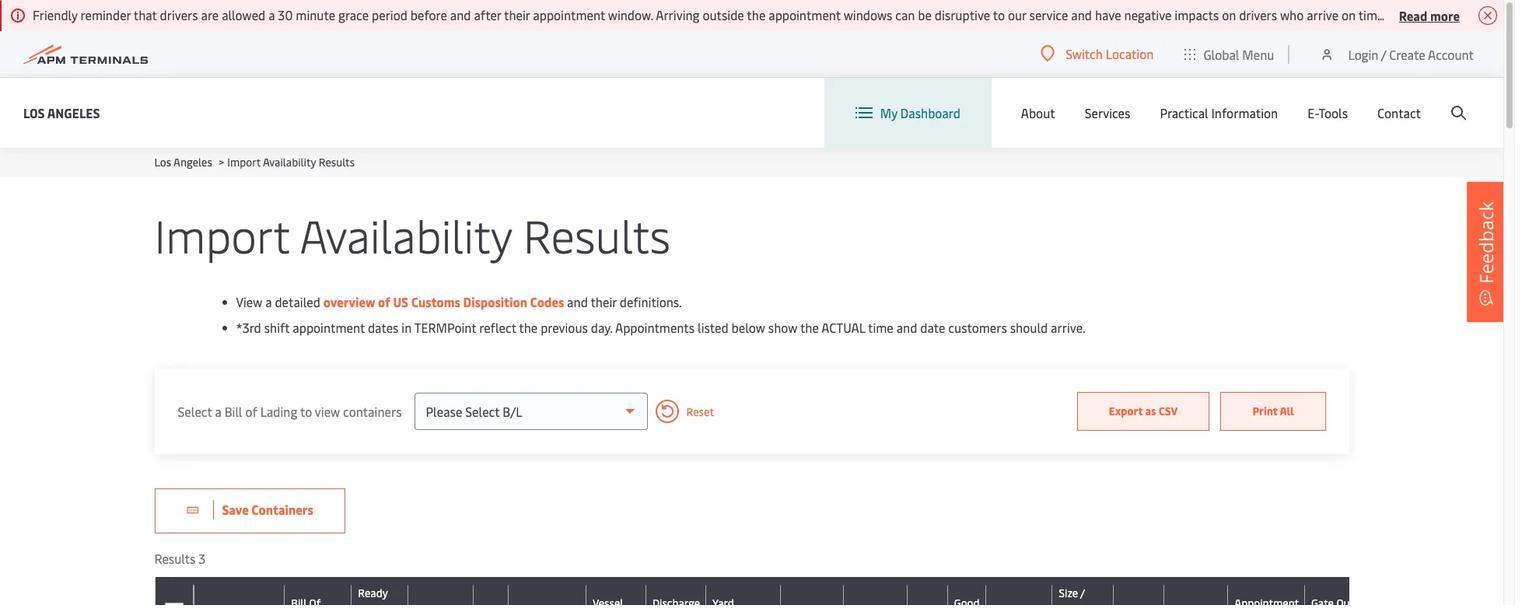 Task type: locate. For each thing, give the bounding box(es) containing it.
1 vertical spatial /
[[1081, 586, 1086, 601]]

los angeles > import availability results
[[154, 155, 355, 170]]

1 horizontal spatial the
[[747, 6, 766, 23]]

1 horizontal spatial /
[[1382, 46, 1387, 63]]

switch
[[1066, 45, 1103, 62]]

angeles
[[47, 104, 100, 121], [174, 155, 212, 170]]

containers
[[343, 403, 402, 420]]

arrive right who
[[1307, 6, 1339, 23]]

0 horizontal spatial on
[[1223, 6, 1237, 23]]

availability up us
[[300, 204, 512, 265]]

import
[[227, 155, 261, 170], [154, 204, 290, 265]]

their
[[504, 6, 530, 23], [591, 293, 617, 310]]

be
[[918, 6, 932, 23]]

reminder
[[81, 6, 131, 23]]

a
[[269, 6, 275, 23], [266, 293, 272, 310], [215, 403, 222, 420]]

on right impacts
[[1223, 6, 1237, 23]]

1 horizontal spatial los
[[154, 155, 171, 170]]

customs
[[411, 293, 461, 310]]

1 horizontal spatial appointment
[[533, 6, 605, 23]]

0 vertical spatial availability
[[263, 155, 316, 170]]

1 vertical spatial to
[[300, 403, 312, 420]]

1 horizontal spatial drivers
[[1240, 6, 1278, 23]]

reset
[[687, 404, 714, 419]]

in
[[402, 319, 412, 336]]

view
[[236, 293, 262, 310]]

of left us
[[378, 293, 390, 310]]

los
[[23, 104, 45, 121], [154, 155, 171, 170]]

definitions.
[[620, 293, 682, 310]]

feedback
[[1474, 201, 1499, 284]]

save containers button
[[154, 489, 345, 534]]

the right reflect
[[519, 319, 538, 336]]

1 drivers from the left
[[160, 6, 198, 23]]

save containers
[[222, 501, 314, 518]]

1 horizontal spatial los angeles link
[[154, 155, 212, 170]]

arrive.
[[1051, 319, 1086, 336]]

/ right size
[[1081, 586, 1086, 601]]

size
[[1059, 586, 1079, 601]]

export
[[1109, 404, 1143, 419]]

2 horizontal spatial appointment
[[769, 6, 841, 23]]

0 horizontal spatial of
[[245, 403, 257, 420]]

a right view
[[266, 293, 272, 310]]

1 horizontal spatial their
[[591, 293, 617, 310]]

and left 'after'
[[450, 6, 471, 23]]

services button
[[1085, 78, 1131, 148]]

/ inside size /
[[1081, 586, 1086, 601]]

global menu
[[1204, 46, 1275, 63]]

overview of us customs disposition codes link
[[324, 293, 564, 310]]

2 on from the left
[[1342, 6, 1356, 23]]

that right read
[[1432, 6, 1455, 23]]

arrive left outs
[[1458, 6, 1490, 23]]

contact button
[[1378, 78, 1422, 148]]

login
[[1349, 46, 1379, 63]]

a left bill
[[215, 403, 222, 420]]

0 vertical spatial their
[[504, 6, 530, 23]]

availability right > at the left
[[263, 155, 316, 170]]

day.
[[591, 319, 613, 336]]

0 vertical spatial to
[[993, 6, 1005, 23]]

appointment left the windows
[[769, 6, 841, 23]]

los angeles link
[[23, 103, 100, 123], [154, 155, 212, 170]]

0 horizontal spatial angeles
[[47, 104, 100, 121]]

dashboard
[[901, 104, 961, 121]]

0 horizontal spatial /
[[1081, 586, 1086, 601]]

minute
[[296, 6, 335, 23]]

0 horizontal spatial los
[[23, 104, 45, 121]]

my
[[881, 104, 898, 121]]

bill
[[225, 403, 242, 420]]

1 that from the left
[[134, 6, 157, 23]]

0 horizontal spatial drivers
[[160, 6, 198, 23]]

the right outside
[[747, 6, 766, 23]]

drivers left are
[[160, 6, 198, 23]]

2 drivers from the left
[[1240, 6, 1278, 23]]

1 vertical spatial availability
[[300, 204, 512, 265]]

that
[[134, 6, 157, 23], [1432, 6, 1455, 23]]

availability
[[263, 155, 316, 170], [300, 204, 512, 265]]

to left our
[[993, 6, 1005, 23]]

0 vertical spatial of
[[378, 293, 390, 310]]

of right bill
[[245, 403, 257, 420]]

that right reminder in the left top of the page
[[134, 6, 157, 23]]

angeles for los angeles > import availability results
[[174, 155, 212, 170]]

import right > at the left
[[227, 155, 261, 170]]

on
[[1223, 6, 1237, 23], [1342, 6, 1356, 23]]

arrive
[[1307, 6, 1339, 23], [1458, 6, 1490, 23]]

outs
[[1493, 6, 1516, 23]]

reset button
[[648, 400, 714, 423]]

0 vertical spatial /
[[1382, 46, 1387, 63]]

appointment
[[533, 6, 605, 23], [769, 6, 841, 23], [293, 319, 365, 336]]

drivers
[[160, 6, 198, 23], [1240, 6, 1278, 23]]

0 horizontal spatial results
[[154, 550, 196, 567]]

menu
[[1243, 46, 1275, 63]]

0 vertical spatial los
[[23, 104, 45, 121]]

csv
[[1159, 404, 1178, 419]]

services
[[1085, 104, 1131, 121]]

1 horizontal spatial angeles
[[174, 155, 212, 170]]

login / create account
[[1349, 46, 1475, 63]]

and up previous
[[567, 293, 588, 310]]

their up the day.
[[591, 293, 617, 310]]

and left date
[[897, 319, 918, 336]]

0 vertical spatial angeles
[[47, 104, 100, 121]]

import down > at the left
[[154, 204, 290, 265]]

1 vertical spatial angeles
[[174, 155, 212, 170]]

0 horizontal spatial that
[[134, 6, 157, 23]]

3
[[199, 550, 206, 567]]

switch location
[[1066, 45, 1154, 62]]

1 vertical spatial their
[[591, 293, 617, 310]]

reflect
[[480, 319, 516, 336]]

termpoint
[[414, 319, 477, 336]]

disruptive
[[935, 6, 991, 23]]

as
[[1146, 404, 1157, 419]]

appointment left window.
[[533, 6, 605, 23]]

2 vertical spatial results
[[154, 550, 196, 567]]

the right 'show'
[[801, 319, 819, 336]]

los for los angeles > import availability results
[[154, 155, 171, 170]]

2 vertical spatial a
[[215, 403, 222, 420]]

0 horizontal spatial arrive
[[1307, 6, 1339, 23]]

1 horizontal spatial on
[[1342, 6, 1356, 23]]

0 horizontal spatial to
[[300, 403, 312, 420]]

*3rd
[[236, 319, 261, 336]]

None checkbox
[[165, 603, 184, 605]]

us
[[393, 293, 409, 310]]

30
[[278, 6, 293, 23]]

practical information
[[1160, 104, 1279, 121]]

account
[[1429, 46, 1475, 63]]

size /
[[1059, 586, 1092, 605]]

1 horizontal spatial arrive
[[1458, 6, 1490, 23]]

to left view at bottom
[[300, 403, 312, 420]]

results
[[319, 155, 355, 170], [524, 204, 671, 265], [154, 550, 196, 567]]

about
[[1022, 104, 1056, 121]]

codes
[[530, 293, 564, 310]]

window.
[[608, 6, 653, 23]]

practical
[[1160, 104, 1209, 121]]

select a bill of lading to view containers
[[178, 403, 402, 420]]

None checkbox
[[165, 603, 184, 605]]

0 vertical spatial import
[[227, 155, 261, 170]]

1 horizontal spatial results
[[319, 155, 355, 170]]

a left 30
[[269, 6, 275, 23]]

on left time.
[[1342, 6, 1356, 23]]

service
[[1030, 6, 1069, 23]]

1 horizontal spatial that
[[1432, 6, 1455, 23]]

login / create account link
[[1320, 31, 1475, 77]]

1 vertical spatial a
[[266, 293, 272, 310]]

/ right login
[[1382, 46, 1387, 63]]

information
[[1212, 104, 1279, 121]]

show
[[769, 319, 798, 336]]

2 arrive from the left
[[1458, 6, 1490, 23]]

1 vertical spatial import
[[154, 204, 290, 265]]

0 horizontal spatial los angeles link
[[23, 103, 100, 123]]

1 horizontal spatial of
[[378, 293, 390, 310]]

drivers left who
[[1240, 6, 1278, 23]]

1 vertical spatial los
[[154, 155, 171, 170]]

0 vertical spatial results
[[319, 155, 355, 170]]

their right 'after'
[[504, 6, 530, 23]]

0 horizontal spatial their
[[504, 6, 530, 23]]

2 horizontal spatial results
[[524, 204, 671, 265]]

appointment down overview
[[293, 319, 365, 336]]

about button
[[1022, 78, 1056, 148]]

overview
[[324, 293, 375, 310]]

print all
[[1253, 404, 1294, 419]]



Task type: vqa. For each thing, say whether or not it's contained in the screenshot.
the right the
yes



Task type: describe. For each thing, give the bounding box(es) containing it.
before
[[411, 6, 447, 23]]

0 horizontal spatial the
[[519, 319, 538, 336]]

1 vertical spatial of
[[245, 403, 257, 420]]

actual
[[822, 319, 866, 336]]

windows
[[844, 6, 893, 23]]

2 horizontal spatial the
[[801, 319, 819, 336]]

time
[[868, 319, 894, 336]]

view a detailed overview of us customs disposition codes and their definitions.
[[236, 293, 682, 310]]

arriving
[[656, 6, 700, 23]]

my dashboard
[[881, 104, 961, 121]]

switch location button
[[1041, 45, 1154, 62]]

select
[[178, 403, 212, 420]]

listed
[[698, 319, 729, 336]]

contact
[[1378, 104, 1422, 121]]

location
[[1106, 45, 1154, 62]]

should
[[1011, 319, 1048, 336]]

los for los angeles
[[23, 104, 45, 121]]

outside
[[703, 6, 744, 23]]

create
[[1390, 46, 1426, 63]]

and left have
[[1072, 6, 1093, 23]]

results 3
[[154, 550, 206, 567]]

1 on from the left
[[1223, 6, 1237, 23]]

after
[[474, 6, 501, 23]]

period
[[372, 6, 408, 23]]

appointments
[[615, 319, 695, 336]]

/ for login
[[1382, 46, 1387, 63]]

save
[[222, 501, 249, 518]]

0 vertical spatial los angeles link
[[23, 103, 100, 123]]

our
[[1008, 6, 1027, 23]]

0 horizontal spatial appointment
[[293, 319, 365, 336]]

dates
[[368, 319, 399, 336]]

more
[[1431, 7, 1461, 24]]

1 vertical spatial results
[[524, 204, 671, 265]]

view
[[315, 403, 340, 420]]

1 vertical spatial los angeles link
[[154, 155, 212, 170]]

e-tools button
[[1308, 78, 1349, 148]]

1 arrive from the left
[[1307, 6, 1339, 23]]

*3rd shift appointment dates in termpoint reflect the previous day. appointments listed below show the actual time and date customers should arrive.
[[236, 319, 1086, 336]]

read more button
[[1400, 5, 1461, 25]]

e-
[[1308, 104, 1319, 121]]

read more
[[1400, 7, 1461, 24]]

1 horizontal spatial to
[[993, 6, 1005, 23]]

grace
[[339, 6, 369, 23]]

/ for size
[[1081, 586, 1086, 601]]

my dashboard button
[[856, 78, 961, 148]]

global menu button
[[1170, 31, 1290, 77]]

friendly
[[33, 6, 78, 23]]

ready
[[358, 586, 402, 605]]

print all button
[[1221, 392, 1326, 431]]

print
[[1253, 404, 1278, 419]]

global
[[1204, 46, 1240, 63]]

all
[[1280, 404, 1294, 419]]

lading
[[260, 403, 298, 420]]

e-tools
[[1308, 104, 1349, 121]]

drivers
[[1390, 6, 1429, 23]]

previous
[[541, 319, 588, 336]]

2 that from the left
[[1432, 6, 1455, 23]]

time.
[[1359, 6, 1387, 23]]

close alert image
[[1479, 6, 1498, 25]]

practical information button
[[1160, 78, 1279, 148]]

angeles for los angeles
[[47, 104, 100, 121]]

import availability results
[[154, 204, 671, 265]]

negative
[[1125, 6, 1172, 23]]

read
[[1400, 7, 1428, 24]]

have
[[1096, 6, 1122, 23]]

can
[[896, 6, 915, 23]]

disposition
[[463, 293, 528, 310]]

export as csv
[[1109, 404, 1178, 419]]

0 vertical spatial a
[[269, 6, 275, 23]]

containers
[[252, 501, 314, 518]]

shift
[[264, 319, 290, 336]]

date
[[921, 319, 946, 336]]

detailed
[[275, 293, 321, 310]]

>
[[219, 155, 224, 170]]

a for bill
[[215, 403, 222, 420]]

los angeles
[[23, 104, 100, 121]]

friendly reminder that drivers are allowed a 30 minute grace period before and after their appointment window. arriving outside the appointment windows can be disruptive to our service and have negative impacts on drivers who arrive on time. drivers that arrive outs
[[33, 6, 1516, 23]]

export as csv button
[[1077, 392, 1210, 431]]

allowed
[[222, 6, 266, 23]]

feedback button
[[1468, 182, 1506, 322]]

customers
[[949, 319, 1008, 336]]

a for detailed
[[266, 293, 272, 310]]

below
[[732, 319, 766, 336]]

impacts
[[1175, 6, 1220, 23]]



